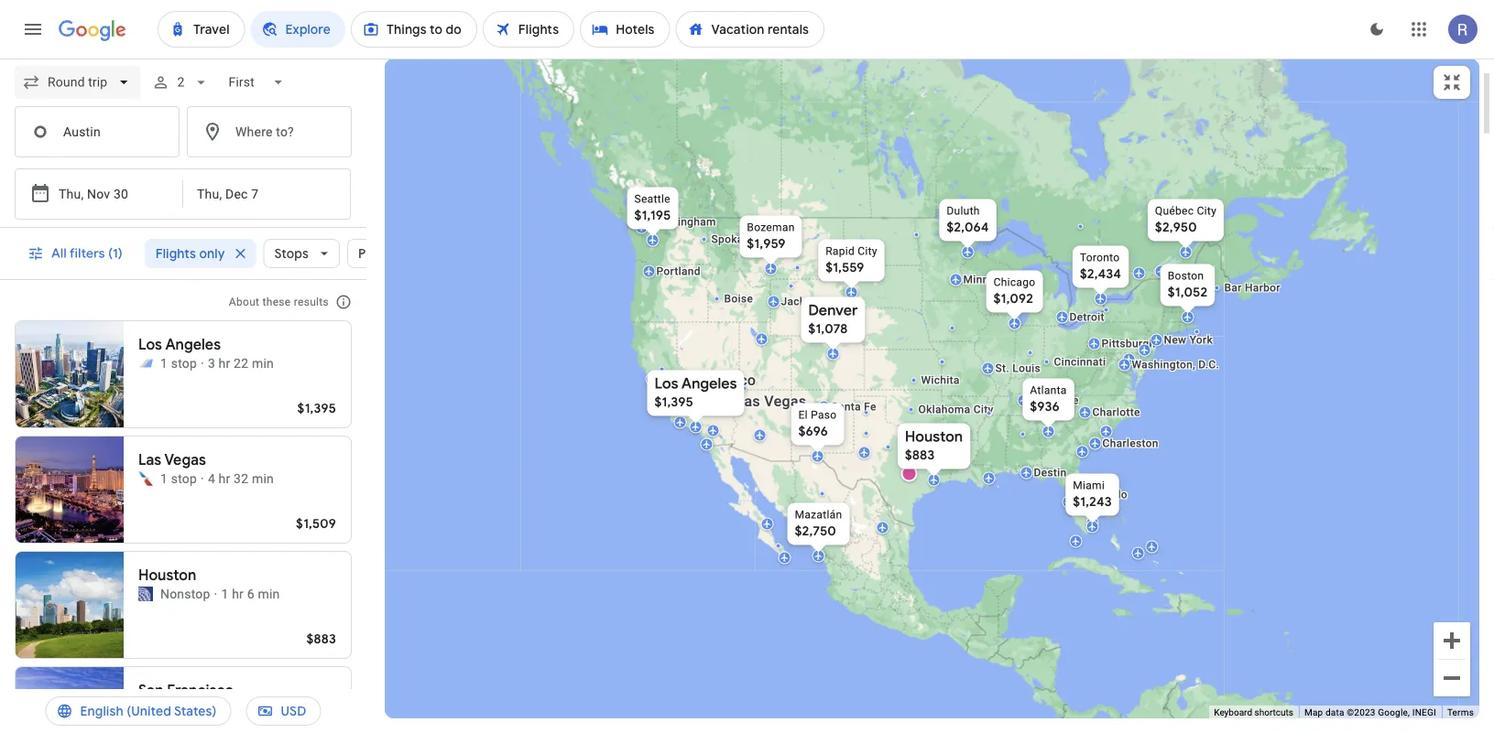 Task type: locate. For each thing, give the bounding box(es) containing it.
san inside map region
[[660, 372, 686, 389]]

1 horizontal spatial san
[[660, 372, 686, 389]]

None text field
[[15, 106, 180, 158]]

alaska image
[[138, 703, 153, 717]]

san
[[660, 372, 686, 389], [138, 682, 164, 701]]

angeles up 3
[[165, 336, 221, 355]]

Departure text field
[[59, 169, 143, 219]]

0 horizontal spatial san
[[138, 682, 164, 701]]

cincinnati
[[1054, 356, 1106, 369]]

2 vertical spatial 1
[[221, 587, 229, 602]]

las vegas
[[736, 393, 806, 410], [138, 451, 206, 470]]

rapid city $1,559
[[826, 245, 877, 276]]

1959 US dollars text field
[[747, 236, 786, 252]]

atlanta $936
[[1030, 384, 1067, 415]]

toronto $2,434
[[1080, 251, 1121, 283]]

1 vertical spatial 1
[[160, 471, 168, 486]]

1 vertical spatial houston
[[138, 567, 196, 585]]

1559 US dollars text field
[[826, 260, 864, 276]]

about these results
[[229, 296, 329, 309]]

1 vertical spatial stop
[[171, 471, 197, 486]]

1 for vegas
[[160, 471, 168, 486]]

city inside rapid city $1,559
[[858, 245, 877, 258]]

4 hr 11 min
[[221, 702, 287, 717]]

all filters (1) button
[[16, 232, 137, 276]]

usd
[[281, 704, 306, 720]]

las up american icon
[[138, 451, 161, 470]]

price
[[358, 246, 389, 262]]

$1,395
[[655, 394, 693, 411], [297, 400, 336, 417]]

1 horizontal spatial $883
[[905, 448, 935, 464]]

stop for vegas
[[171, 471, 197, 486]]

0 vertical spatial las vegas
[[736, 393, 806, 410]]

minneapolis
[[963, 273, 1027, 286]]

 image for houston
[[214, 585, 218, 604]]

city right rapid
[[858, 245, 877, 258]]

city for $1,559
[[858, 245, 877, 258]]

0 vertical spatial las
[[736, 393, 760, 410]]

san francisco
[[660, 372, 756, 389], [138, 682, 234, 701]]

1 nonstop from the top
[[160, 587, 210, 602]]

min right "6"
[[258, 587, 280, 602]]

1 horizontal spatial vegas
[[764, 393, 806, 410]]

st. louis
[[995, 362, 1041, 375]]

min for 1 hr 6 min
[[258, 587, 280, 602]]

2 stop from the top
[[171, 471, 197, 486]]

chicago $1,092
[[994, 276, 1036, 307]]

1 horizontal spatial $1,395
[[655, 394, 693, 411]]

(1)
[[108, 246, 123, 262]]

states)
[[174, 704, 217, 720]]

san up $1,395 text field
[[660, 372, 686, 389]]

1 for angeles
[[160, 356, 168, 371]]

None field
[[15, 66, 140, 99], [221, 66, 294, 99], [15, 66, 140, 99], [221, 66, 294, 99]]

4 left 11
[[221, 702, 229, 717]]

min for 4 hr 32 min
[[252, 471, 274, 486]]

price button
[[347, 232, 420, 276]]

0 vertical spatial houston
[[905, 428, 963, 447]]

2 nonstop from the top
[[160, 702, 210, 717]]

1
[[160, 356, 168, 371], [160, 471, 168, 486], [221, 587, 229, 602]]

city for $2,950
[[1197, 205, 1217, 218]]

houston inside map region
[[905, 428, 963, 447]]

hr left 32
[[219, 471, 230, 486]]

3 hr 22 min
[[208, 356, 274, 371]]

los up $1,395 text field
[[655, 375, 678, 393]]

bar harbor
[[1224, 282, 1281, 295]]

0 horizontal spatial $883
[[306, 631, 336, 648]]

harbor
[[1245, 282, 1281, 295]]

2
[[177, 75, 184, 90]]

4 left 32
[[208, 471, 215, 486]]

 image
[[214, 585, 218, 604], [214, 701, 218, 719]]

1 right american and alaska image
[[160, 356, 168, 371]]

houston up united image
[[138, 567, 196, 585]]

883 US dollars text field
[[306, 631, 336, 648]]

$883
[[905, 448, 935, 464], [306, 631, 336, 648]]

2 horizontal spatial city
[[1197, 205, 1217, 218]]

san francisco up $1,395 text field
[[660, 372, 756, 389]]

0 vertical spatial stop
[[171, 356, 197, 371]]

los up american and alaska image
[[138, 336, 162, 355]]

1 left "6"
[[221, 587, 229, 602]]

1 stop from the top
[[171, 356, 197, 371]]

2 button
[[144, 60, 217, 104]]

1 horizontal spatial angeles
[[681, 375, 737, 393]]

city right oklahoma
[[974, 404, 994, 416]]

1 horizontal spatial houston
[[905, 428, 963, 447]]

los inside los angeles $1,395
[[655, 375, 678, 393]]

1 stop down los angeles
[[160, 356, 197, 371]]

1 vertical spatial francisco
[[167, 682, 234, 701]]

min right 22
[[252, 356, 274, 371]]

stop down los angeles
[[171, 356, 197, 371]]

vegas
[[764, 393, 806, 410], [164, 451, 206, 470]]

1 1 stop from the top
[[160, 356, 197, 371]]

vegas inside map region
[[764, 393, 806, 410]]

san up alaska icon
[[138, 682, 164, 701]]

angeles for los angeles
[[165, 336, 221, 355]]

0 vertical spatial angeles
[[165, 336, 221, 355]]

1 horizontal spatial las
[[736, 393, 760, 410]]

1 vertical spatial 4
[[221, 702, 229, 717]]

washington,
[[1132, 359, 1195, 371]]

nonstop right alaska icon
[[160, 702, 210, 717]]

hr left 11
[[232, 702, 244, 717]]

0 horizontal spatial 4
[[208, 471, 215, 486]]

houston for houston
[[138, 567, 196, 585]]

1 vertical spatial  image
[[214, 701, 218, 719]]

0 vertical spatial  image
[[214, 585, 218, 604]]

1078 US dollars text field
[[808, 321, 848, 338]]

nonstop right united image
[[160, 587, 210, 602]]

francisco up $1,395 text field
[[690, 372, 756, 389]]

hr left "6"
[[232, 587, 244, 602]]

seattle $1,195
[[634, 193, 671, 224]]

4 for 4 hr 11 min
[[221, 702, 229, 717]]

francisco up states)
[[167, 682, 234, 701]]

wichita
[[921, 374, 960, 387]]

el
[[798, 409, 808, 422]]

min for 3 hr 22 min
[[252, 356, 274, 371]]

boston
[[1168, 270, 1204, 283]]

0 vertical spatial san francisco
[[660, 372, 756, 389]]

1 vertical spatial 1 stop
[[160, 471, 197, 486]]

houston up $883 text field
[[905, 428, 963, 447]]

$1,395 inside los angeles $1,395
[[655, 394, 693, 411]]

hr for 32
[[219, 471, 230, 486]]

min right 32
[[252, 471, 274, 486]]

1  image from the top
[[214, 585, 218, 604]]

0 horizontal spatial san francisco
[[138, 682, 234, 701]]

0 horizontal spatial angeles
[[165, 336, 221, 355]]

usd button
[[246, 690, 321, 734]]

0 horizontal spatial vegas
[[164, 451, 206, 470]]

las vegas up american icon
[[138, 451, 206, 470]]

1 stop
[[160, 356, 197, 371], [160, 471, 197, 486]]

nonstop
[[160, 587, 210, 602], [160, 702, 210, 717]]

bozeman $1,959
[[747, 221, 795, 252]]

1 horizontal spatial francisco
[[690, 372, 756, 389]]

filters
[[70, 246, 105, 262]]

1 horizontal spatial las vegas
[[736, 393, 806, 410]]

city right québec
[[1197, 205, 1217, 218]]

1395 US dollars text field
[[297, 400, 336, 417]]

min right 11
[[265, 702, 287, 717]]

0 vertical spatial francisco
[[690, 372, 756, 389]]

2 vertical spatial city
[[974, 404, 994, 416]]

1395 US dollars text field
[[655, 394, 693, 411]]

all filters (1)
[[51, 246, 123, 262]]

1 right american icon
[[160, 471, 168, 486]]

 image left 4 hr 11 min
[[214, 701, 218, 719]]

francisco
[[690, 372, 756, 389], [167, 682, 234, 701]]

0 horizontal spatial houston
[[138, 567, 196, 585]]

bellingham
[[658, 216, 716, 229]]

1 vertical spatial los
[[655, 375, 678, 393]]

seattle
[[634, 193, 670, 206]]

0 horizontal spatial los
[[138, 336, 162, 355]]

4 hr 32 min
[[208, 471, 274, 486]]

1 horizontal spatial san francisco
[[660, 372, 756, 389]]

1 stop for angeles
[[160, 356, 197, 371]]

1 stop right american icon
[[160, 471, 197, 486]]

1 vertical spatial nonstop
[[160, 702, 210, 717]]

los angeles $1,395
[[655, 375, 737, 411]]

0 vertical spatial 1 stop
[[160, 356, 197, 371]]

angeles inside los angeles $1,395
[[681, 375, 737, 393]]

883 US dollars text field
[[905, 448, 935, 464]]

angeles up $1,395 text field
[[681, 375, 737, 393]]

0 vertical spatial 1
[[160, 356, 168, 371]]

keyboard shortcuts
[[1214, 708, 1293, 719]]

nonstop for san francisco
[[160, 702, 210, 717]]

mazatlán $2,750
[[795, 509, 842, 540]]

san francisco up states)
[[138, 682, 234, 701]]

$1,509
[[296, 516, 336, 532]]

stops
[[274, 246, 309, 262]]

duluth $2,064
[[947, 205, 989, 236]]

1 horizontal spatial los
[[655, 375, 678, 393]]

0 horizontal spatial city
[[858, 245, 877, 258]]

 image left '1 hr 6 min'
[[214, 585, 218, 604]]

2 1 stop from the top
[[160, 471, 197, 486]]

charlotte
[[1092, 406, 1140, 419]]

(united
[[127, 704, 171, 720]]

2  image from the top
[[214, 701, 218, 719]]

0 vertical spatial city
[[1197, 205, 1217, 218]]

washington, d.c.
[[1132, 359, 1219, 371]]

$883 down oklahoma
[[905, 448, 935, 464]]

$883 up "usd" button
[[306, 631, 336, 648]]

view smaller map image
[[1441, 71, 1463, 93]]

hr
[[219, 356, 230, 371], [219, 471, 230, 486], [232, 587, 244, 602], [232, 702, 244, 717]]

hr for 11
[[232, 702, 244, 717]]

all
[[51, 246, 67, 262]]

data
[[1326, 708, 1344, 719]]

las vegas inside map region
[[736, 393, 806, 410]]

francisco inside map region
[[690, 372, 756, 389]]

results
[[294, 296, 329, 309]]

nonstop for houston
[[160, 587, 210, 602]]

1052 US dollars text field
[[1168, 284, 1208, 301]]

hr right 3
[[219, 356, 230, 371]]

0 vertical spatial san
[[660, 372, 686, 389]]

1195 US dollars text field
[[634, 207, 671, 224]]

stop
[[171, 356, 197, 371], [171, 471, 197, 486]]

1 vertical spatial las
[[138, 451, 161, 470]]

loading results progress bar
[[0, 59, 1494, 62]]

las vegas up $696 text field
[[736, 393, 806, 410]]

los
[[138, 336, 162, 355], [655, 375, 678, 393]]

stop right american icon
[[171, 471, 197, 486]]

los for los angeles
[[138, 336, 162, 355]]

hr for 22
[[219, 356, 230, 371]]

0 horizontal spatial las vegas
[[138, 451, 206, 470]]

1 stop for vegas
[[160, 471, 197, 486]]

map region
[[286, 0, 1494, 734]]

$1,195
[[634, 207, 671, 224]]

york
[[1190, 334, 1213, 347]]

$1,559
[[826, 260, 864, 276]]

0 vertical spatial vegas
[[764, 393, 806, 410]]

1 vertical spatial city
[[858, 245, 877, 258]]

0 vertical spatial $883
[[905, 448, 935, 464]]

0 vertical spatial nonstop
[[160, 587, 210, 602]]

0 vertical spatial 4
[[208, 471, 215, 486]]

0 vertical spatial los
[[138, 336, 162, 355]]

denver $1,078
[[808, 301, 858, 338]]

detroit
[[1070, 311, 1105, 324]]

toronto
[[1080, 251, 1120, 264]]

1 horizontal spatial 4
[[221, 702, 229, 717]]

los angeles
[[138, 336, 221, 355]]

d.c.
[[1199, 359, 1219, 371]]

2434 US dollars text field
[[1080, 266, 1121, 283]]

1 vertical spatial $883
[[306, 631, 336, 648]]

las left el
[[736, 393, 760, 410]]

1 vertical spatial angeles
[[681, 375, 737, 393]]

1 vertical spatial san
[[138, 682, 164, 701]]

city inside québec city $2,950
[[1197, 205, 1217, 218]]



Task type: describe. For each thing, give the bounding box(es) containing it.
paso
[[811, 409, 837, 422]]

$2,434
[[1080, 266, 1121, 283]]

english
[[80, 704, 123, 720]]

32
[[234, 471, 248, 486]]

québec city $2,950
[[1155, 205, 1217, 236]]

$1,243
[[1073, 494, 1112, 511]]

jackson
[[781, 295, 824, 308]]

santa fe
[[831, 401, 876, 414]]

rapid
[[826, 245, 855, 258]]

4 for 4 hr 32 min
[[208, 471, 215, 486]]

san francisco inside map region
[[660, 372, 756, 389]]

3
[[208, 356, 215, 371]]

american image
[[138, 472, 153, 486]]

696 US dollars text field
[[798, 424, 828, 440]]

english (united states)
[[80, 704, 217, 720]]

american and alaska image
[[138, 356, 153, 371]]

flights only button
[[145, 232, 256, 276]]

$2,750
[[795, 524, 836, 540]]

chicago
[[994, 276, 1036, 289]]

montreal
[[1168, 265, 1215, 278]]

main menu image
[[22, 18, 44, 40]]

google,
[[1378, 708, 1410, 719]]

miami $1,243
[[1073, 480, 1112, 511]]

houston $883
[[905, 428, 963, 464]]

2950 US dollars text field
[[1155, 219, 1197, 236]]

bozeman
[[747, 221, 795, 234]]

map data ©2023 google, inegi
[[1304, 708, 1436, 719]]

boise
[[724, 293, 753, 306]]

936 US dollars text field
[[1030, 399, 1060, 415]]

none text field inside filters form
[[15, 106, 180, 158]]

$936
[[1030, 399, 1060, 415]]

dallas
[[927, 437, 959, 450]]

fe
[[864, 401, 876, 414]]

2750 US dollars text field
[[795, 524, 836, 540]]

$696
[[798, 424, 828, 440]]

1 horizontal spatial city
[[974, 404, 994, 416]]

las inside map region
[[736, 393, 760, 410]]

these
[[263, 296, 291, 309]]

filters form
[[0, 59, 366, 228]]

mazatlán
[[795, 509, 842, 522]]

1509 US dollars text field
[[296, 516, 336, 532]]

about these results image
[[322, 280, 366, 324]]

1 vertical spatial las vegas
[[138, 451, 206, 470]]

Where to? text field
[[187, 106, 352, 158]]

$883 inside houston $883
[[905, 448, 935, 464]]

denver
[[808, 301, 858, 320]]

flights
[[156, 246, 196, 262]]

$1,959
[[747, 236, 786, 252]]

map
[[1304, 708, 1323, 719]]

only
[[199, 246, 225, 262]]

$1,052
[[1168, 284, 1208, 301]]

new
[[1164, 334, 1187, 347]]

louis
[[1013, 362, 1041, 375]]

santa
[[831, 401, 861, 414]]

min for 4 hr 11 min
[[265, 702, 287, 717]]

terms
[[1447, 708, 1474, 719]]

0 horizontal spatial las
[[138, 451, 161, 470]]

stop for angeles
[[171, 356, 197, 371]]

0 horizontal spatial francisco
[[167, 682, 234, 701]]

miami
[[1073, 480, 1105, 492]]

pittsburgh
[[1102, 338, 1156, 350]]

st.
[[995, 362, 1010, 375]]

el paso $696
[[798, 409, 837, 440]]

$2,950
[[1155, 219, 1197, 236]]

$1,078
[[808, 321, 848, 338]]

québec
[[1155, 205, 1194, 218]]

shortcuts
[[1255, 708, 1293, 719]]

6
[[247, 587, 254, 602]]

oklahoma
[[918, 404, 971, 416]]

22
[[234, 356, 248, 371]]

1 vertical spatial san francisco
[[138, 682, 234, 701]]

$2,064
[[947, 219, 989, 236]]

terms link
[[1447, 708, 1474, 719]]

1 vertical spatial vegas
[[164, 451, 206, 470]]

about
[[229, 296, 260, 309]]

new york
[[1164, 334, 1213, 347]]

11
[[247, 702, 262, 717]]

orlando
[[1087, 489, 1128, 502]]

stops button
[[263, 232, 340, 276]]

portland
[[656, 265, 701, 278]]

1092 US dollars text field
[[994, 291, 1033, 307]]

angeles for los angeles $1,395
[[681, 375, 737, 393]]

Return text field
[[197, 169, 289, 219]]

english (united states) button
[[45, 690, 231, 734]]

inegi
[[1412, 708, 1436, 719]]

1243 US dollars text field
[[1073, 494, 1112, 511]]

duluth
[[947, 205, 980, 218]]

houston for houston $883
[[905, 428, 963, 447]]

keyboard
[[1214, 708, 1252, 719]]

atlanta
[[1030, 384, 1067, 397]]

©2023
[[1347, 708, 1376, 719]]

 image for san francisco
[[214, 701, 218, 719]]

change appearance image
[[1355, 7, 1399, 51]]

oklahoma city
[[918, 404, 994, 416]]

0 horizontal spatial $1,395
[[297, 400, 336, 417]]

keyboard shortcuts button
[[1214, 707, 1293, 720]]

spokane
[[711, 233, 756, 246]]

bar
[[1224, 282, 1242, 295]]

united image
[[138, 587, 153, 602]]

los for los angeles $1,395
[[655, 375, 678, 393]]

hr for 6
[[232, 587, 244, 602]]

2064 US dollars text field
[[947, 219, 989, 236]]

destin
[[1034, 467, 1067, 480]]



Task type: vqa. For each thing, say whether or not it's contained in the screenshot.


